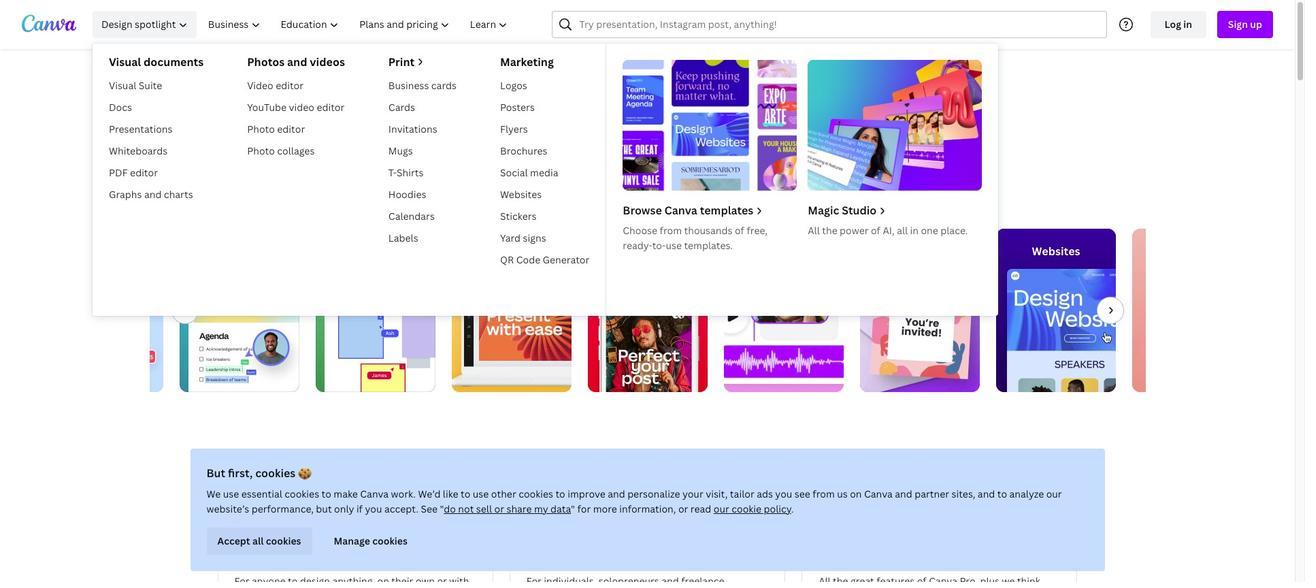 Task type: locate. For each thing, give the bounding box(es) containing it.
2 vertical spatial for
[[578, 502, 591, 515]]

2 photo from the top
[[247, 144, 275, 157]]

2 " from the left
[[571, 502, 575, 515]]

1 vertical spatial whiteboards
[[341, 244, 409, 259]]

read
[[691, 502, 712, 515]]

canva left free at the left of page
[[235, 540, 285, 563]]

canva inside design spotlight menu
[[665, 203, 698, 218]]

editor down youtube video editor link
[[277, 123, 305, 135]]

logos
[[500, 79, 527, 92]]

ai,
[[883, 224, 895, 237]]

2 vertical spatial you
[[365, 502, 382, 515]]

use up website's
[[223, 487, 239, 500]]

manage cookies
[[334, 534, 408, 547]]

all right ai,
[[897, 224, 908, 237]]

editor up youtube video editor
[[276, 79, 304, 92]]

0 horizontal spatial up
[[634, 187, 646, 199]]

improve
[[568, 487, 606, 500]]

2 horizontal spatial use
[[666, 239, 682, 252]]

only
[[334, 502, 354, 515]]

from
[[660, 224, 682, 237], [813, 487, 835, 500]]

video
[[247, 79, 273, 92]]

sign up browse
[[612, 187, 632, 199]]

of inside choose from thousands of free, ready-to-use templates.
[[735, 224, 745, 237]]

to up but on the left bottom of the page
[[322, 487, 331, 500]]

1 horizontal spatial all
[[897, 224, 908, 237]]

0 horizontal spatial presentations
[[109, 123, 173, 135]]

whiteboards up pdf editor
[[109, 144, 168, 157]]

presentations link
[[103, 118, 209, 140]]

in right log
[[1184, 18, 1193, 31]]

1 vertical spatial from
[[813, 487, 835, 500]]

video
[[289, 101, 314, 114]]

visual up visual suite
[[109, 54, 141, 69]]

from up the to-
[[660, 224, 682, 237]]

1 horizontal spatial use
[[473, 487, 489, 500]]

templates.
[[684, 239, 733, 252]]

use left 'templates.'
[[666, 239, 682, 252]]

easy
[[486, 143, 518, 162]]

sign inside button
[[1229, 18, 1248, 31]]

0 vertical spatial share
[[779, 143, 817, 162]]

accept.
[[385, 502, 419, 515]]

or for canva makes it easy to create professional designs and to share or print them.
[[820, 143, 835, 162]]

1 horizontal spatial or
[[679, 502, 688, 515]]

whiteboards down "calendars"
[[341, 244, 409, 259]]

our
[[1047, 487, 1062, 500], [714, 502, 730, 515]]

1 vertical spatial photo
[[247, 144, 275, 157]]

for inside button
[[649, 187, 662, 199]]

2 horizontal spatial you
[[776, 487, 793, 500]]

0 vertical spatial you
[[577, 81, 638, 125]]

cookies down performance,
[[266, 534, 301, 547]]

graphs and charts link
[[103, 184, 209, 206]]

or right sell
[[495, 502, 504, 515]]

photo collages
[[247, 144, 315, 157]]

cookies up essential
[[255, 466, 296, 481]]

None search field
[[552, 11, 1107, 38]]

to up social media
[[521, 143, 536, 162]]

2 visual from the top
[[109, 79, 136, 92]]

us
[[837, 487, 848, 500]]

0 horizontal spatial from
[[660, 224, 682, 237]]

social inside design spotlight menu
[[500, 166, 528, 179]]

0 horizontal spatial use
[[223, 487, 239, 500]]

canva up if
[[360, 487, 389, 500]]

0 vertical spatial websites
[[500, 188, 542, 201]]

sign
[[1229, 18, 1248, 31], [612, 187, 632, 199]]

performance,
[[252, 502, 314, 515]]

social down the choose
[[632, 244, 664, 259]]

you right if
[[365, 502, 382, 515]]

work.
[[391, 487, 416, 500]]

accept all cookies
[[217, 534, 301, 547]]

presentations inside design spotlight menu
[[109, 123, 173, 135]]

mugs link
[[383, 140, 462, 162]]

choose from thousands of free, ready-to-use templates.
[[623, 224, 768, 252]]

0 vertical spatial presentations
[[109, 123, 173, 135]]

cookies
[[255, 466, 296, 481], [285, 487, 319, 500], [519, 487, 553, 500], [266, 534, 301, 547], [372, 534, 408, 547]]

0 horizontal spatial sign
[[612, 187, 632, 199]]

sign for sign up for free
[[612, 187, 632, 199]]

sign right the log in at the right of page
[[1229, 18, 1248, 31]]

0 vertical spatial photo
[[247, 123, 275, 135]]

cookies down accept.
[[372, 534, 408, 547]]

photo down photo editor
[[247, 144, 275, 157]]

" inside we use essential cookies to make canva work. we'd like to use other cookies to improve and personalize your visit, tailor ads you see from us on canva and partner sites, and to analyze our website's performance, but only if you accept. see "
[[440, 502, 444, 515]]

will
[[518, 81, 570, 125]]

0 vertical spatial our
[[1047, 487, 1062, 500]]

websites link
[[495, 184, 595, 206]]

mugs
[[389, 144, 413, 157]]

0 vertical spatial from
[[660, 224, 682, 237]]

of for magic studio
[[871, 224, 881, 237]]

do not sell or share my data " for more information, or read our cookie policy .
[[444, 502, 794, 515]]

photo collages link
[[242, 140, 350, 162]]

from left us
[[813, 487, 835, 500]]

0 horizontal spatial in
[[910, 224, 919, 237]]

you
[[577, 81, 638, 125], [776, 487, 793, 500], [365, 502, 382, 515]]

sign up for free
[[612, 187, 683, 199]]

0 vertical spatial all
[[897, 224, 908, 237]]

0 vertical spatial sign
[[1229, 18, 1248, 31]]

1 vertical spatial you
[[776, 487, 793, 500]]

visual up docs
[[109, 79, 136, 92]]

marketing
[[500, 54, 554, 69]]

or left print
[[820, 143, 835, 162]]

0 vertical spatial whiteboards
[[109, 144, 168, 157]]

1 visual from the top
[[109, 54, 141, 69]]

my
[[534, 502, 548, 515]]

do
[[444, 502, 456, 515]]

editor up graphs and charts
[[130, 166, 158, 179]]

for inside "but first, cookies 🍪" dialog
[[578, 502, 591, 515]]

of left free,
[[735, 224, 745, 237]]

1 horizontal spatial websites
[[1032, 244, 1080, 259]]

you up policy
[[776, 487, 793, 500]]

2 horizontal spatial or
[[820, 143, 835, 162]]

0 horizontal spatial websites
[[500, 188, 542, 201]]

but first, cookies 🍪 dialog
[[190, 449, 1105, 571]]

invitations
[[389, 123, 437, 135]]

canva free
[[235, 540, 325, 563]]

docs link
[[103, 97, 209, 118]]

logos link
[[495, 75, 595, 97]]

up inside button
[[634, 187, 646, 199]]

or left "read"
[[679, 502, 688, 515]]

0 horizontal spatial whiteboards
[[109, 144, 168, 157]]

hoodies link
[[383, 184, 462, 206]]

of left ai,
[[871, 224, 881, 237]]

t-shirts
[[389, 166, 424, 179]]

photo down youtube
[[247, 123, 275, 135]]

0 vertical spatial visual
[[109, 54, 141, 69]]

design
[[645, 81, 749, 125]]

all right accept on the bottom
[[253, 534, 264, 547]]

0 vertical spatial up
[[1251, 18, 1263, 31]]

use inside choose from thousands of free, ready-to-use templates.
[[666, 239, 682, 252]]

share down other
[[507, 502, 532, 515]]

in left one
[[910, 224, 919, 237]]

1 horizontal spatial social
[[632, 244, 664, 259]]

designs
[[675, 143, 728, 162]]

1 vertical spatial up
[[634, 187, 646, 199]]

place.
[[941, 224, 968, 237]]

from inside choose from thousands of free, ready-to-use templates.
[[660, 224, 682, 237]]

photo for photo collages
[[247, 144, 275, 157]]

editor for photo editor
[[277, 123, 305, 135]]

1 horizontal spatial presentations
[[475, 244, 548, 259]]

whiteboards link
[[103, 140, 209, 162]]

calendars link
[[383, 206, 462, 227]]

" down improve
[[571, 502, 575, 515]]

business
[[389, 79, 429, 92]]

cookie
[[732, 502, 762, 515]]

1 " from the left
[[440, 502, 444, 515]]

0 horizontal spatial our
[[714, 502, 730, 515]]

browse canva templates
[[623, 203, 754, 218]]

design spotlight menu
[[93, 44, 999, 316]]

0 horizontal spatial of
[[735, 224, 745, 237]]

do not sell or share my data link
[[444, 502, 571, 515]]

use up sell
[[473, 487, 489, 500]]

spotlight
[[135, 18, 176, 31]]

everyone
[[684, 457, 787, 486]]

1 horizontal spatial "
[[571, 502, 575, 515]]

1 vertical spatial in
[[910, 224, 919, 237]]

1 vertical spatial websites
[[1032, 244, 1080, 259]]

up inside button
[[1251, 18, 1263, 31]]

sign inside button
[[612, 187, 632, 199]]

you up professional
[[577, 81, 638, 125]]

studio
[[842, 203, 877, 218]]

but
[[316, 502, 332, 515]]

our cookie policy link
[[714, 502, 791, 515]]

from inside we use essential cookies to make canva work. we'd like to use other cookies to improve and personalize your visit, tailor ads you see from us on canva and partner sites, and to analyze our website's performance, but only if you accept. see "
[[813, 487, 835, 500]]

for down improve
[[578, 502, 591, 515]]

1 horizontal spatial in
[[1184, 18, 1193, 31]]

canva up t-shirts
[[380, 143, 423, 162]]

photo
[[247, 123, 275, 135], [247, 144, 275, 157]]

1 vertical spatial visual
[[109, 79, 136, 92]]

1 horizontal spatial our
[[1047, 487, 1062, 500]]

all
[[897, 224, 908, 237], [253, 534, 264, 547]]

visual suite link
[[103, 75, 209, 97]]

design spotlight
[[101, 18, 176, 31]]

0 horizontal spatial "
[[440, 502, 444, 515]]

1 vertical spatial all
[[253, 534, 264, 547]]

1 horizontal spatial up
[[1251, 18, 1263, 31]]

top level navigation element
[[90, 11, 999, 316]]

1 vertical spatial social
[[632, 244, 664, 259]]

photos
[[247, 54, 285, 69]]

visual
[[109, 54, 141, 69], [109, 79, 136, 92]]

up for sign up for free
[[634, 187, 646, 199]]

canva down the free
[[665, 203, 698, 218]]

visual documents
[[109, 54, 204, 69]]

flyers
[[500, 123, 528, 135]]

canva makes it easy to create professional designs and to share or print them.
[[380, 143, 915, 162]]

t-
[[389, 166, 397, 179]]

for left the free
[[649, 187, 662, 199]]

" right see
[[440, 502, 444, 515]]

youtube video editor
[[247, 101, 345, 114]]

1 of from the left
[[735, 224, 745, 237]]

signs
[[523, 231, 546, 244]]

Try presentation, Instagram post, anything! search field
[[580, 12, 1098, 37]]

1 horizontal spatial of
[[871, 224, 881, 237]]

0 vertical spatial for
[[649, 187, 662, 199]]

1 vertical spatial sign
[[612, 187, 632, 199]]

print link
[[389, 54, 457, 69]]

our right the analyze
[[1047, 487, 1062, 500]]

1 horizontal spatial you
[[577, 81, 638, 125]]

yard signs
[[500, 231, 546, 244]]

sites,
[[952, 487, 976, 500]]

photos and videos
[[247, 54, 345, 69]]

1 vertical spatial our
[[714, 502, 730, 515]]

but
[[207, 466, 225, 481]]

0 vertical spatial in
[[1184, 18, 1193, 31]]

1 horizontal spatial from
[[813, 487, 835, 500]]

stickers link
[[495, 206, 595, 227]]

manage cookies button
[[323, 528, 419, 555]]

sign up for free button
[[601, 180, 694, 207]]

cookies inside button
[[266, 534, 301, 547]]

stickers
[[500, 210, 537, 223]]

a
[[509, 457, 525, 486]]

share inside "but first, cookies 🍪" dialog
[[507, 502, 532, 515]]

0 horizontal spatial social
[[500, 166, 528, 179]]

0 horizontal spatial share
[[507, 502, 532, 515]]

1 vertical spatial share
[[507, 502, 532, 515]]

editor for video editor
[[276, 79, 304, 92]]

0 horizontal spatial all
[[253, 534, 264, 547]]

1 horizontal spatial sign
[[1229, 18, 1248, 31]]

share down the today?
[[779, 143, 817, 162]]

0 vertical spatial social
[[500, 166, 528, 179]]

social down "easy" on the left of page
[[500, 166, 528, 179]]

2 of from the left
[[871, 224, 881, 237]]

our down visit,
[[714, 502, 730, 515]]

1 photo from the top
[[247, 123, 275, 135]]

to up "data" on the left bottom of the page
[[556, 487, 566, 500]]

for up personalize
[[646, 457, 680, 486]]



Task type: vqa. For each thing, say whether or not it's contained in the screenshot.
Manage cookies Button
yes



Task type: describe. For each thing, give the bounding box(es) containing it.
make
[[334, 487, 358, 500]]

magic
[[808, 203, 840, 218]]

information,
[[620, 502, 676, 515]]

visual for visual documents
[[109, 54, 141, 69]]

and down pdf editor link
[[144, 188, 162, 201]]

collages
[[277, 144, 315, 157]]

all inside accept all cookies button
[[253, 534, 264, 547]]

all
[[808, 224, 820, 237]]

of for browse canva templates
[[735, 224, 745, 237]]

and up do not sell or share my data " for more information, or read our cookie policy .
[[608, 487, 625, 500]]

generator
[[543, 253, 590, 266]]

cookies inside button
[[372, 534, 408, 547]]

ready-
[[623, 239, 653, 252]]

ads
[[757, 487, 773, 500]]

video editor
[[247, 79, 304, 92]]

free
[[665, 187, 683, 199]]

media
[[530, 166, 559, 179]]

browse
[[623, 203, 662, 218]]

business cards
[[389, 79, 457, 92]]

and right sites,
[[978, 487, 995, 500]]

cookies down '🍪'
[[285, 487, 319, 500]]

business cards link
[[383, 75, 462, 97]]

in inside button
[[1184, 18, 1193, 31]]

editor right video
[[317, 101, 345, 114]]

your
[[683, 487, 704, 500]]

brochures link
[[495, 140, 595, 162]]

design spotlight button
[[93, 11, 197, 38]]

personalize
[[628, 487, 680, 500]]

like
[[443, 487, 459, 500]]

cards
[[389, 101, 415, 114]]

in inside design spotlight menu
[[910, 224, 919, 237]]

first,
[[228, 466, 253, 481]]

if
[[357, 502, 363, 515]]

magic studio
[[808, 203, 877, 218]]

today?
[[756, 81, 871, 125]]

graphs
[[109, 188, 142, 201]]

all inside design spotlight menu
[[897, 224, 908, 237]]

canva right on
[[864, 487, 893, 500]]

social media
[[500, 166, 559, 179]]

to left the analyze
[[998, 487, 1008, 500]]

see
[[421, 502, 438, 515]]

and left partner
[[895, 487, 913, 500]]

photo for photo editor
[[247, 123, 275, 135]]

brochures
[[500, 144, 548, 157]]

free
[[289, 540, 325, 563]]

1 horizontal spatial whiteboards
[[341, 244, 409, 259]]

or for do not sell or share my data " for more information, or read our cookie policy .
[[679, 502, 688, 515]]

shirts
[[397, 166, 424, 179]]

perfect
[[529, 457, 613, 486]]

free,
[[747, 224, 768, 237]]

calendars
[[389, 210, 435, 223]]

other
[[491, 487, 516, 500]]

power
[[840, 224, 869, 237]]

whiteboards inside whiteboards "link"
[[109, 144, 168, 157]]

what
[[425, 81, 511, 125]]

design
[[101, 18, 133, 31]]

makes
[[426, 143, 470, 162]]

posters
[[500, 101, 535, 114]]

labels link
[[383, 227, 462, 249]]

1 horizontal spatial share
[[779, 143, 817, 162]]

qr code generator
[[500, 253, 590, 266]]

cards link
[[383, 97, 462, 118]]

youtube
[[247, 101, 287, 114]]

visual suite
[[109, 79, 162, 92]]

log in button
[[1151, 11, 1207, 38]]

sign for sign up
[[1229, 18, 1248, 31]]

to right designs
[[761, 143, 775, 162]]

yard signs link
[[495, 227, 595, 249]]

websites inside design spotlight menu
[[500, 188, 542, 201]]

invitations link
[[383, 118, 462, 140]]

social media link
[[495, 162, 595, 184]]

youtube video editor link
[[242, 97, 350, 118]]

print
[[389, 54, 415, 69]]

see
[[795, 487, 811, 500]]

social for social
[[632, 244, 664, 259]]

cookies up my
[[519, 487, 553, 500]]

videos
[[310, 54, 345, 69]]

pdf editor
[[109, 166, 158, 179]]

fit
[[617, 457, 641, 486]]

sign up button
[[1218, 11, 1274, 38]]

social for social media
[[500, 166, 528, 179]]

up for sign up
[[1251, 18, 1263, 31]]

t-shirts link
[[383, 162, 462, 184]]

tailor
[[730, 487, 755, 500]]

yard
[[500, 231, 521, 244]]

labels
[[389, 231, 418, 244]]

and up video editor link
[[287, 54, 307, 69]]

more
[[593, 502, 617, 515]]

video editor link
[[242, 75, 350, 97]]

and right designs
[[731, 143, 757, 162]]

posters link
[[495, 97, 595, 118]]

sell
[[476, 502, 492, 515]]

0 horizontal spatial you
[[365, 502, 382, 515]]

create
[[539, 143, 583, 162]]

essential
[[242, 487, 282, 500]]

editor for pdf editor
[[130, 166, 158, 179]]

one
[[921, 224, 939, 237]]

what will you design today?
[[425, 81, 871, 125]]

all the power of ai, all in one place.
[[808, 224, 968, 237]]

1 vertical spatial for
[[646, 457, 680, 486]]

choose
[[623, 224, 658, 237]]

sign up
[[1229, 18, 1263, 31]]

0 horizontal spatial or
[[495, 502, 504, 515]]

visual for visual suite
[[109, 79, 136, 92]]

to right like
[[461, 487, 471, 500]]

analyze
[[1010, 487, 1044, 500]]

our inside we use essential cookies to make canva work. we'd like to use other cookies to improve and personalize your visit, tailor ads you see from us on canva and partner sites, and to analyze our website's performance, but only if you accept. see "
[[1047, 487, 1062, 500]]

website's
[[207, 502, 249, 515]]

1 vertical spatial presentations
[[475, 244, 548, 259]]



